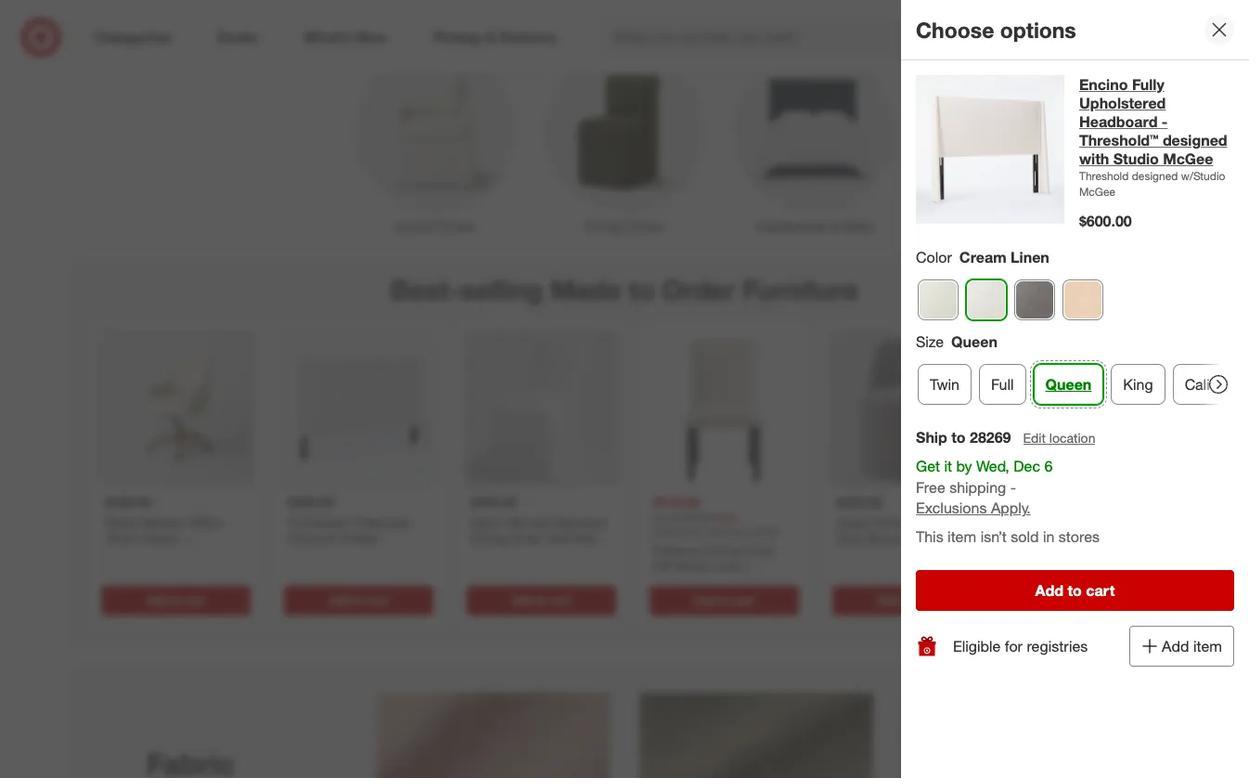 Task type: locate. For each thing, give the bounding box(es) containing it.
edit
[[1024, 430, 1046, 445]]

0 horizontal spatial cream
[[139, 530, 178, 546]]

choose
[[916, 16, 995, 42]]

queen up the location
[[1046, 375, 1092, 393]]

add for full/queen halecrest channel tufted headboard cream - threshold™ designed with studio mcgee "image"
[[329, 593, 350, 606]]

by
[[957, 457, 973, 475]]

chairs right "accent"
[[439, 219, 476, 234]]

search button
[[1002, 17, 1046, 61]]

0 vertical spatial cream
[[960, 248, 1007, 267]]

0 vertical spatial item
[[948, 528, 977, 546]]

1 vertical spatial white
[[675, 558, 708, 573]]

king
[[1124, 375, 1154, 393]]

chairs inside the dining chairs link
[[626, 219, 664, 234]]

furniture right 'skyline'
[[699, 574, 750, 590]]

linen image
[[1064, 280, 1103, 319]]

add for jessa dining chair in gray boucle milano elephant - threshold™ image
[[878, 593, 899, 606]]

samy skirted slipcover dining chair twill white - threshold™ image
[[463, 329, 620, 486]]

linen down sale
[[712, 558, 743, 573]]

add to cart
[[1036, 581, 1115, 600], [146, 593, 206, 606], [329, 593, 389, 606], [512, 593, 572, 606], [695, 593, 755, 606], [878, 593, 937, 606], [1061, 593, 1120, 606]]

white down slipcover
[[574, 530, 607, 546]]

sale
[[716, 510, 737, 524]]

encino fully upholstered headboard - threshold™ designed with studio mcgee image
[[916, 75, 1065, 224]]

to for full/queen halecrest channel tufted headboard cream - threshold™ designed with studio mcgee "image"
[[353, 593, 364, 606]]

2 chairs from the left
[[626, 219, 664, 234]]

0 horizontal spatial item
[[948, 528, 977, 546]]

chairs up best-selling made to order furniture
[[626, 219, 664, 234]]

studio down monica
[[133, 562, 170, 578]]

dining up boucle
[[874, 514, 911, 529]]

1 vertical spatial designed
[[1132, 169, 1179, 183]]

chairs for accent chairs
[[439, 219, 476, 234]]

0 horizontal spatial studio
[[133, 562, 170, 578]]

registries
[[1027, 637, 1088, 655]]

with up threshold
[[1080, 149, 1110, 168]]

1 vertical spatial cream
[[139, 530, 178, 546]]

chair up 'milano'
[[914, 514, 945, 529]]

linen inside parsons dining chair off white linen - skyline furniture
[[712, 558, 743, 573]]

mcgee up w/studio
[[1164, 149, 1214, 168]]

studio inside encino fully upholstered headboard - threshold™ designed with studio mcgee threshold designed w/studio mcgee
[[1114, 149, 1159, 168]]

$350.00
[[288, 494, 334, 509]]

- inside encino fully upholstered headboard - threshold™ designed with studio mcgee threshold designed w/studio mcgee
[[1162, 112, 1168, 131]]

0 horizontal spatial with
[[105, 562, 129, 578]]

1 vertical spatial studio
[[133, 562, 170, 578]]

chair
[[914, 514, 945, 529], [105, 530, 136, 546], [511, 530, 542, 546], [745, 541, 776, 557]]

slipcover
[[553, 514, 607, 529]]

full link
[[980, 364, 1026, 405]]

cream inside $330.00 santa monica office chair cream - threshold™ designed with studio mcgee
[[139, 530, 178, 546]]

gray
[[837, 530, 864, 546]]

color cream linen
[[916, 248, 1050, 267]]

mcgee down office
[[174, 562, 216, 578]]

color
[[916, 248, 952, 267]]

item inside button
[[1194, 637, 1223, 656]]

with inside encino fully upholstered headboard - threshold™ designed with studio mcgee threshold designed w/studio mcgee
[[1080, 149, 1110, 168]]

0 vertical spatial white
[[574, 530, 607, 546]]

beds
[[843, 219, 873, 234]]

studio
[[1114, 149, 1159, 168], [133, 562, 170, 578]]

exclusions
[[916, 499, 987, 518]]

0 horizontal spatial queen
[[952, 332, 998, 351]]

dining up made
[[586, 219, 623, 234]]

chair down the santa
[[105, 530, 136, 546]]

threshold™ down the santa
[[105, 546, 170, 562]]

1 horizontal spatial chairs
[[626, 219, 664, 234]]

1 horizontal spatial cream
[[960, 248, 1007, 267]]

item
[[948, 528, 977, 546], [1194, 637, 1223, 656]]

1 horizontal spatial in
[[1043, 528, 1055, 546]]

in up 'milano'
[[949, 514, 959, 529]]

made
[[551, 273, 621, 307]]

1 horizontal spatial item
[[1194, 637, 1223, 656]]

1 vertical spatial mcgee
[[1080, 185, 1116, 199]]

for
[[1005, 637, 1023, 655]]

office
[[189, 514, 223, 529]]

1 horizontal spatial white
[[675, 558, 708, 573]]

cream up cream linen image
[[960, 248, 1007, 267]]

add to cart button for $250.00
[[467, 585, 616, 615]]

1 horizontal spatial mcgee
[[1080, 185, 1116, 199]]

group inside choose options dialog
[[915, 331, 1250, 412]]

0 horizontal spatial chairs
[[439, 219, 476, 234]]

dining inside $320.00 jessa dining chair in gray boucle milano elephant - threshold™
[[874, 514, 911, 529]]

parsons dining chair off white linen - skyline furniture image
[[646, 329, 803, 486]]

edit location button
[[1023, 428, 1097, 448]]

0 horizontal spatial mcgee
[[174, 562, 216, 578]]

1 horizontal spatial studio
[[1114, 149, 1159, 168]]

options
[[1001, 16, 1077, 42]]

edit location
[[1024, 430, 1096, 445]]

add to cart button for $700.00
[[1016, 585, 1165, 615]]

dining down sale
[[704, 541, 741, 557]]

group containing size
[[915, 331, 1250, 412]]

1 vertical spatial furniture
[[699, 574, 750, 590]]

1 vertical spatial item
[[1194, 637, 1223, 656]]

item for add
[[1194, 637, 1223, 656]]

- inside $250.00 samy skirted slipcover dining chair twill white - threshold™
[[471, 546, 476, 562]]

fully
[[1133, 75, 1165, 94]]

best-selling made to order furniture
[[391, 273, 859, 307]]

in inside choose options dialog
[[1043, 528, 1055, 546]]

add to cart for $320.00
[[878, 593, 937, 606]]

0 vertical spatial linen
[[1011, 248, 1050, 267]]

full
[[992, 375, 1014, 393]]

sold
[[1011, 528, 1039, 546]]

with down the santa
[[105, 562, 129, 578]]

to for the "parsons dining chair off white linen - skyline furniture" "image"
[[719, 593, 730, 606]]

monica
[[142, 514, 185, 529]]

dec
[[1014, 457, 1041, 475]]

chairs inside accent chairs link
[[439, 219, 476, 234]]

accent
[[394, 219, 435, 234]]

designed left w/studio
[[1132, 169, 1179, 183]]

linen
[[1011, 248, 1050, 267], [712, 558, 743, 573]]

1 chairs from the left
[[439, 219, 476, 234]]

accent chairs
[[394, 219, 476, 234]]

gray image
[[1016, 280, 1055, 319]]

cream down monica
[[139, 530, 178, 546]]

encino fully upholstered headboard - threshold™ designed with studio mcgee threshold designed w/studio mcgee
[[1080, 75, 1228, 199]]

to
[[629, 273, 655, 307], [952, 428, 966, 446], [1068, 581, 1082, 600], [170, 593, 181, 606], [353, 593, 364, 606], [536, 593, 547, 606], [719, 593, 730, 606], [902, 593, 913, 606], [1085, 593, 1096, 606]]

to for samy skirted slipcover dining chair twill white - threshold™ image
[[536, 593, 547, 606]]

0 vertical spatial with
[[1080, 149, 1110, 168]]

threshold™ down 'skirted'
[[479, 546, 544, 562]]

- inside $330.00 santa monica office chair cream - threshold™ designed with studio mcgee
[[182, 530, 187, 546]]

$216.00 reg $240.00 sale
[[654, 494, 737, 524]]

add to cart inside choose options dialog
[[1036, 581, 1115, 600]]

2 vertical spatial designed
[[173, 546, 227, 562]]

0 horizontal spatial white
[[574, 530, 607, 546]]

add to cart button
[[916, 570, 1235, 611], [101, 585, 251, 615], [284, 585, 434, 615], [467, 585, 616, 615], [650, 585, 799, 615], [833, 585, 982, 615], [1016, 585, 1165, 615]]

santa
[[105, 514, 139, 529]]

free
[[916, 478, 946, 496]]

$320.00 jessa dining chair in gray boucle milano elephant - threshold™
[[837, 494, 965, 562]]

threshold™ inside $250.00 samy skirted slipcover dining chair twill white - threshold™
[[479, 546, 544, 562]]

in inside $320.00 jessa dining chair in gray boucle milano elephant - threshold™
[[949, 514, 959, 529]]

2 vertical spatial mcgee
[[174, 562, 216, 578]]

1 vertical spatial queen
[[1046, 375, 1092, 393]]

&
[[831, 219, 839, 234]]

cart inside choose options dialog
[[1086, 581, 1115, 600]]

designed down office
[[173, 546, 227, 562]]

queen down cream linen image
[[952, 332, 998, 351]]

0 vertical spatial mcgee
[[1164, 149, 1214, 168]]

0 horizontal spatial linen
[[712, 558, 743, 573]]

dining chairs link
[[530, 47, 720, 236]]

parsons dining chair off white linen - skyline furniture
[[654, 541, 776, 590]]

0 vertical spatial studio
[[1114, 149, 1159, 168]]

white down parsons
[[675, 558, 708, 573]]

in
[[949, 514, 959, 529], [1043, 528, 1055, 546]]

linen up the "gray" image
[[1011, 248, 1050, 267]]

selling
[[460, 273, 543, 307]]

furniture down headboards
[[743, 273, 859, 307]]

1 vertical spatial with
[[105, 562, 129, 578]]

cart for $320.00
[[916, 593, 937, 606]]

add for the "parsons dining chair off white linen - skyline furniture" "image"
[[695, 593, 716, 606]]

dining chairs
[[586, 219, 664, 234]]

parsons
[[654, 541, 701, 557]]

threshold™ inside $330.00 santa monica office chair cream - threshold™ designed with studio mcgee
[[105, 546, 170, 562]]

1 horizontal spatial linen
[[1011, 248, 1050, 267]]

designed up w/studio
[[1163, 131, 1228, 149]]

add to cart button for $320.00
[[833, 585, 982, 615]]

furniture
[[743, 273, 859, 307], [699, 574, 750, 590]]

1 horizontal spatial with
[[1080, 149, 1110, 168]]

group
[[915, 331, 1250, 412]]

threshold™ inside encino fully upholstered headboard - threshold™ designed with studio mcgee threshold designed w/studio mcgee
[[1080, 131, 1159, 149]]

What can we help you find? suggestions appear below search field
[[603, 17, 1015, 58]]

queen
[[952, 332, 998, 351], [1046, 375, 1092, 393]]

-
[[1162, 112, 1168, 131], [182, 530, 187, 546], [471, 546, 476, 562], [891, 546, 896, 562], [747, 558, 752, 573]]

dining down the samy
[[471, 530, 508, 546]]

threshold™ down 'milano'
[[900, 546, 965, 562]]

threshold™ down the upholstered
[[1080, 131, 1159, 149]]

0 horizontal spatial in
[[949, 514, 959, 529]]

chair right parsons
[[745, 541, 776, 557]]

cream
[[960, 248, 1007, 267], [139, 530, 178, 546]]

in right sold
[[1043, 528, 1055, 546]]

chair down 'skirted'
[[511, 530, 542, 546]]

threshold™ inside $320.00 jessa dining chair in gray boucle milano elephant - threshold™
[[900, 546, 965, 562]]

upholstered
[[1080, 94, 1166, 112]]

to for jessa dining chair in gray boucle milano elephant - threshold™ image
[[902, 593, 913, 606]]

$216.00
[[654, 494, 700, 509]]

1 vertical spatial linen
[[712, 558, 743, 573]]

studio up threshold
[[1114, 149, 1159, 168]]

add
[[1036, 581, 1064, 600], [146, 593, 167, 606], [329, 593, 350, 606], [512, 593, 533, 606], [695, 593, 716, 606], [878, 593, 899, 606], [1061, 593, 1082, 606], [1162, 637, 1190, 656]]

threshold™
[[1080, 131, 1159, 149], [105, 546, 170, 562], [479, 546, 544, 562], [900, 546, 965, 562]]

mcgee down threshold
[[1080, 185, 1116, 199]]

add to cart for $700.00
[[1061, 593, 1120, 606]]

add to cart for $330.00
[[146, 593, 206, 606]]



Task type: vqa. For each thing, say whether or not it's contained in the screenshot.
the cart
yes



Task type: describe. For each thing, give the bounding box(es) containing it.
28269
[[970, 428, 1012, 446]]

linen inside choose options dialog
[[1011, 248, 1050, 267]]

carousel region
[[68, 259, 1182, 663]]

0 vertical spatial queen
[[952, 332, 998, 351]]

size queen
[[916, 332, 998, 351]]

2 horizontal spatial mcgee
[[1164, 149, 1214, 168]]

$330.00 santa monica office chair cream - threshold™ designed with studio mcgee
[[105, 494, 227, 578]]

dining inside $250.00 samy skirted slipcover dining chair twill white - threshold™
[[471, 530, 508, 546]]

off
[[654, 558, 671, 573]]

size
[[916, 332, 944, 351]]

eligible for registries
[[954, 637, 1088, 655]]

wed,
[[977, 457, 1010, 475]]

chair inside $250.00 samy skirted slipcover dining chair twill white - threshold™
[[511, 530, 542, 546]]

encino
[[1080, 75, 1128, 94]]

furniture inside parsons dining chair off white linen - skyline furniture
[[699, 574, 750, 590]]

ship
[[916, 428, 948, 446]]

accent chairs link
[[340, 47, 530, 236]]

1
[[1218, 19, 1223, 31]]

cart for $350.00
[[367, 593, 389, 606]]

add to cart for $350.00
[[329, 593, 389, 606]]

in for chair
[[949, 514, 959, 529]]

$250.00 samy skirted slipcover dining chair twill white - threshold™
[[471, 494, 607, 562]]

choose options
[[916, 16, 1077, 42]]

$240.00
[[673, 510, 713, 524]]

add for samy skirted slipcover dining chair twill white - threshold™ image
[[512, 593, 533, 606]]

to for santa monica office chair cream - threshold™ designed with studio mcgee image
[[170, 593, 181, 606]]

$330.00
[[105, 494, 151, 509]]

it
[[945, 457, 953, 475]]

$700.00
[[1019, 494, 1066, 509]]

cream boucle image
[[919, 280, 958, 319]]

santa monica office chair cream - threshold™ designed with studio mcgee image
[[97, 329, 254, 486]]

studio inside $330.00 santa monica office chair cream - threshold™ designed with studio mcgee
[[133, 562, 170, 578]]

0 vertical spatial furniture
[[743, 273, 859, 307]]

in for sold
[[1043, 528, 1055, 546]]

to for king encino fully upholstered headboard cream linen - threshold™ designed with studio mcgee image
[[1085, 593, 1096, 606]]

twin
[[930, 375, 960, 393]]

$700.00 link
[[1012, 329, 1169, 581]]

add item
[[1162, 637, 1223, 656]]

- inside parsons dining chair off white linen - skyline furniture
[[747, 558, 752, 573]]

skirted
[[507, 514, 549, 529]]

1 link
[[1190, 17, 1231, 58]]

cream linen image
[[967, 280, 1006, 319]]

white inside $250.00 samy skirted slipcover dining chair twill white - threshold™
[[574, 530, 607, 546]]

best-
[[391, 273, 460, 307]]

1 horizontal spatial queen
[[1046, 375, 1092, 393]]

cart for $250.00
[[550, 593, 572, 606]]

add to cart button for $330.00
[[101, 585, 251, 615]]

search
[[1002, 29, 1046, 48]]

$250.00
[[471, 494, 517, 509]]

add for king encino fully upholstered headboard cream linen - threshold™ designed with studio mcgee image
[[1061, 593, 1082, 606]]

cart for $330.00
[[184, 593, 206, 606]]

this
[[916, 528, 944, 546]]

cream inside choose options dialog
[[960, 248, 1007, 267]]

headboards & beds
[[756, 219, 873, 234]]

jessa
[[837, 514, 870, 529]]

chair inside $320.00 jessa dining chair in gray boucle milano elephant - threshold™
[[914, 514, 945, 529]]

cart for $700.00
[[1099, 593, 1120, 606]]

$320.00
[[837, 494, 883, 509]]

$350.00 link
[[280, 329, 437, 581]]

$600.00
[[1080, 212, 1132, 231]]

add inside button
[[1162, 637, 1190, 656]]

samy
[[471, 514, 504, 529]]

add for santa monica office chair cream - threshold™ designed with studio mcgee image
[[146, 593, 167, 606]]

6
[[1045, 457, 1053, 475]]

king link
[[1112, 364, 1166, 405]]

get it by wed, dec 6 free shipping exclusions apply.
[[916, 457, 1053, 518]]

king encino fully upholstered headboard cream linen - threshold™ designed with studio mcgee image
[[1012, 329, 1169, 486]]

boucle
[[867, 530, 908, 546]]

this item isn't sold in stores
[[916, 528, 1100, 546]]

queen link
[[1034, 364, 1104, 405]]

stores
[[1059, 528, 1100, 546]]

designed inside $330.00 santa monica office chair cream - threshold™ designed with studio mcgee
[[173, 546, 227, 562]]

twill
[[546, 530, 570, 546]]

chair inside parsons dining chair off white linen - skyline furniture
[[745, 541, 776, 557]]

choose options dialog
[[902, 0, 1250, 778]]

get
[[916, 457, 940, 475]]

reg
[[654, 510, 670, 524]]

- inside $320.00 jessa dining chair in gray boucle milano elephant - threshold™
[[891, 546, 896, 562]]

skyline
[[654, 574, 695, 590]]

mcgee inside $330.00 santa monica office chair cream - threshold™ designed with studio mcgee
[[174, 562, 216, 578]]

headboard
[[1080, 112, 1158, 131]]

chair inside $330.00 santa monica office chair cream - threshold™ designed with studio mcgee
[[105, 530, 136, 546]]

milano
[[912, 530, 950, 546]]

isn't
[[981, 528, 1007, 546]]

threshold
[[1080, 169, 1129, 183]]

item for this
[[948, 528, 977, 546]]

full/queen halecrest channel tufted headboard cream - threshold™ designed with studio mcgee image
[[280, 329, 437, 486]]

add to cart button for $350.00
[[284, 585, 434, 615]]

apply.
[[991, 499, 1031, 518]]

with inside $330.00 santa monica office chair cream - threshold™ designed with studio mcgee
[[105, 562, 129, 578]]

headboards & beds link
[[720, 47, 909, 236]]

elephant
[[837, 546, 888, 562]]

headboards
[[756, 219, 828, 234]]

order
[[662, 273, 736, 307]]

encino fully upholstered headboard - threshold™ designed with studio mcgee link
[[1080, 75, 1235, 168]]

eligible
[[954, 637, 1001, 655]]

exclusions apply. link
[[916, 499, 1031, 518]]

add to cart for $250.00
[[512, 593, 572, 606]]

white inside parsons dining chair off white linen - skyline furniture
[[675, 558, 708, 573]]

w/studio
[[1182, 169, 1226, 183]]

twin link
[[918, 364, 972, 405]]

dining inside parsons dining chair off white linen - skyline furniture
[[704, 541, 741, 557]]

ship to 28269
[[916, 428, 1012, 446]]

0 vertical spatial designed
[[1163, 131, 1228, 149]]

shipping
[[950, 478, 1007, 496]]

location
[[1050, 430, 1096, 445]]

add item button
[[1130, 626, 1235, 667]]

jessa dining chair in gray boucle milano elephant - threshold™ image
[[829, 329, 986, 486]]

chairs for dining chairs
[[626, 219, 664, 234]]



